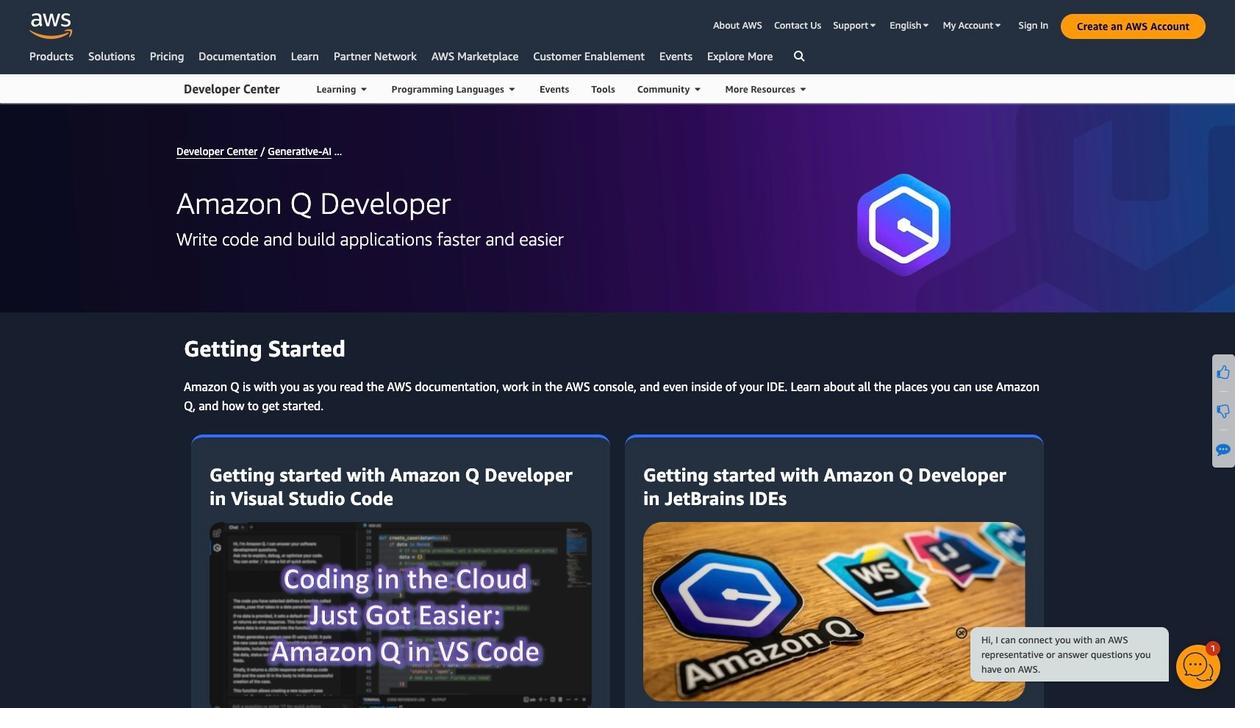 Task type: locate. For each thing, give the bounding box(es) containing it.
community image
[[695, 84, 701, 94]]

banner
[[0, 0, 1236, 103]]

learning options for developers image
[[361, 84, 367, 94]]

explore support options image
[[871, 21, 876, 30]]

global navigation navigation
[[0, 0, 1236, 81]]

secondary global navigation element
[[714, 12, 1206, 39]]

aws assistant bot image
[[1177, 645, 1221, 689]]

programming languages image
[[509, 84, 515, 94]]

region
[[956, 620, 1221, 694]]

access more resources image
[[801, 84, 806, 94]]

amazon q image
[[850, 171, 959, 280]]

thumbs down image
[[1217, 403, 1230, 418]]

thumbs up image
[[1217, 365, 1230, 380]]

main content
[[0, 103, 1236, 708]]



Task type: describe. For each thing, give the bounding box(es) containing it.
set site language image
[[924, 21, 930, 30]]

1 messages element
[[1206, 641, 1221, 656]]

commenting image
[[1216, 442, 1231, 456]]

coding in cloud easy image
[[210, 522, 592, 708]]

access account options image
[[996, 21, 1001, 30]]

primary global navigation element
[[22, 37, 809, 81]]



Task type: vqa. For each thing, say whether or not it's contained in the screenshot.
community icon
yes



